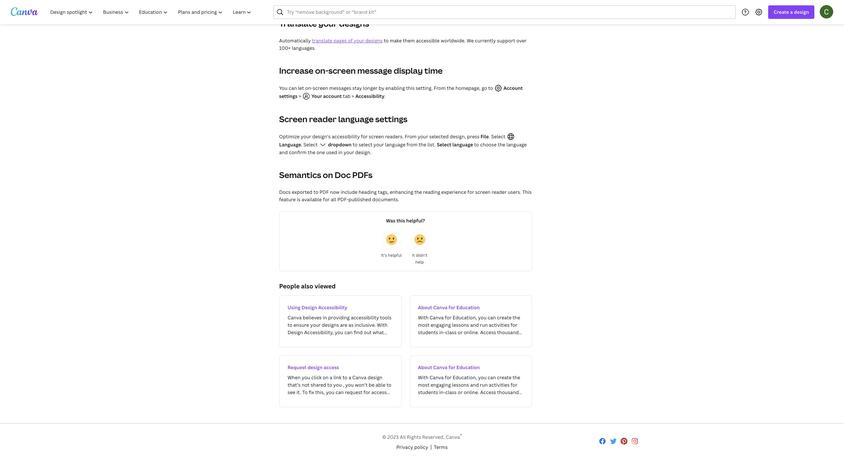 Task type: locate. For each thing, give the bounding box(es) containing it.
0 vertical spatial accessibility
[[356, 93, 385, 99]]

to left make
[[384, 37, 389, 44]]

it's
[[381, 253, 387, 259]]

of
[[348, 37, 353, 44]]

setting.
[[416, 85, 433, 91]]

1 vertical spatial about canva for education link
[[410, 356, 532, 408]]

1 vertical spatial accessibility
[[319, 305, 348, 311]]

people
[[279, 283, 300, 291]]

on-
[[315, 65, 329, 76], [305, 85, 313, 91]]

to inside docs exported to pdf now include heading tags, enhancing the reading experience for screen reader users. this feature is available for all pdf-published documents.
[[314, 189, 319, 196]]

accessibility
[[356, 93, 385, 99], [319, 305, 348, 311]]

reader inside docs exported to pdf now include heading tags, enhancing the reading experience for screen reader users. this feature is available for all pdf-published documents.
[[492, 189, 507, 196]]

homepage,
[[456, 85, 481, 91]]

accessibility down viewed
[[319, 305, 348, 311]]

0 vertical spatial this
[[406, 85, 415, 91]]

to left select
[[353, 142, 358, 148]]

choose
[[480, 142, 497, 148]]

and
[[279, 149, 288, 156]]

language right choose
[[507, 142, 527, 148]]

1 about canva for education from the top
[[418, 305, 480, 311]]

0 horizontal spatial accessibility
[[319, 305, 348, 311]]

reader left users.
[[492, 189, 507, 196]]

was
[[386, 218, 396, 224]]

automatically
[[279, 37, 311, 44]]

reading
[[423, 189, 441, 196]]

100+
[[279, 45, 291, 51]]

from right setting.
[[434, 85, 446, 91]]

education for first about canva for education link from the bottom
[[457, 365, 480, 371]]

this left setting.
[[406, 85, 415, 91]]

about
[[418, 305, 432, 311], [418, 365, 432, 371]]

helpful
[[388, 253, 402, 259]]

helpful?
[[407, 218, 425, 224]]

>
[[298, 93, 303, 99], [352, 93, 354, 99]]

your right of
[[354, 37, 365, 44]]

1 horizontal spatial reader
[[492, 189, 507, 196]]

your
[[312, 93, 322, 99]]

accessible
[[416, 37, 440, 44]]

1 vertical spatial settings
[[376, 114, 408, 125]]

about canva for education
[[418, 305, 480, 311], [418, 365, 480, 371]]

1 about canva for education link from the top
[[410, 296, 532, 348]]

2 about canva for education from the top
[[418, 365, 480, 371]]

1 about from the top
[[418, 305, 432, 311]]

your right select
[[374, 142, 384, 148]]

1 vertical spatial this
[[397, 218, 405, 224]]

0 vertical spatial on-
[[315, 65, 329, 76]]

this right was
[[397, 218, 405, 224]]

education
[[457, 305, 480, 311], [457, 365, 480, 371]]

settings up the optimize your design's accessibility for screen readers. from your selected design, press file . select
[[376, 114, 408, 125]]

design left access
[[308, 365, 323, 371]]

2 vertical spatial canva
[[446, 435, 460, 441]]

settings
[[279, 93, 298, 99], [376, 114, 408, 125]]

about canva for education for first about canva for education link from the bottom
[[418, 365, 480, 371]]

worldwide.
[[441, 37, 466, 44]]

it
[[412, 253, 415, 259]]

readers.
[[385, 134, 404, 140]]

one
[[317, 149, 325, 156]]

optimize
[[279, 134, 300, 140]]

language.
[[279, 142, 304, 148]]

message
[[358, 65, 392, 76]]

your up list.
[[418, 134, 428, 140]]

0 vertical spatial about canva for education link
[[410, 296, 532, 348]]

to down press
[[475, 142, 479, 148]]

can
[[289, 85, 297, 91]]

accessibility for using design accessibility
[[319, 305, 348, 311]]

rights
[[407, 435, 421, 441]]

request
[[288, 365, 307, 371]]

language up accessibility
[[338, 114, 374, 125]]

select down selected
[[437, 142, 452, 148]]

on- right increase
[[315, 65, 329, 76]]

2 horizontal spatial select
[[492, 134, 506, 140]]

1 vertical spatial education
[[457, 365, 480, 371]]

1 horizontal spatial accessibility
[[356, 93, 385, 99]]

the left "reading"
[[415, 189, 422, 196]]

to left pdf
[[314, 189, 319, 196]]

settings down can
[[279, 93, 298, 99]]

translate
[[312, 37, 333, 44]]

account
[[504, 85, 523, 91]]

include
[[341, 189, 358, 196]]

0 vertical spatial .
[[385, 93, 386, 99]]

documents.
[[373, 197, 399, 203]]

screen
[[329, 65, 356, 76], [313, 85, 328, 91], [369, 134, 384, 140], [476, 189, 491, 196]]

your up automatically translate pages of your designs
[[319, 18, 338, 29]]

feature
[[279, 197, 296, 203]]

language
[[338, 114, 374, 125], [385, 142, 406, 148], [453, 142, 473, 148], [507, 142, 527, 148]]

for
[[361, 134, 368, 140], [468, 189, 474, 196], [323, 197, 330, 203], [449, 305, 456, 311], [449, 365, 456, 371]]

to inside to make them accessible worldwide. we currently support over 100+ languages.
[[384, 37, 389, 44]]

Try "remove background" or "brand kit" search field
[[287, 6, 732, 19]]

heading
[[359, 189, 377, 196]]

education for 1st about canva for education link from the top
[[457, 305, 480, 311]]

0 vertical spatial education
[[457, 305, 480, 311]]

it's helpful
[[381, 253, 402, 259]]

screen right experience
[[476, 189, 491, 196]]

2023
[[388, 435, 399, 441]]

0 vertical spatial from
[[434, 85, 446, 91]]

screen up the messages
[[329, 65, 356, 76]]

0 horizontal spatial reader
[[309, 114, 337, 125]]

> right tab
[[352, 93, 354, 99]]

0 horizontal spatial design
[[308, 365, 323, 371]]

.
[[385, 93, 386, 99], [489, 134, 490, 140]]

on- right "let" on the left of the page
[[305, 85, 313, 91]]

1 horizontal spatial .
[[489, 134, 490, 140]]

time
[[425, 65, 443, 76]]

> down "let" on the left of the page
[[298, 93, 303, 99]]

0 horizontal spatial settings
[[279, 93, 298, 99]]

the left "homepage,"
[[447, 85, 455, 91]]

0 vertical spatial design
[[795, 9, 810, 15]]

access
[[324, 365, 339, 371]]

the inside docs exported to pdf now include heading tags, enhancing the reading experience for screen reader users. this feature is available for all pdf-published documents.
[[415, 189, 422, 196]]

designs left make
[[366, 37, 383, 44]]

let
[[298, 85, 304, 91]]

0 horizontal spatial select
[[304, 142, 319, 148]]

select
[[492, 134, 506, 140], [304, 142, 319, 148], [437, 142, 452, 148]]

0 vertical spatial about canva for education
[[418, 305, 480, 311]]

to choose the language and confirm the one used in your design.
[[279, 142, 527, 156]]

in
[[339, 149, 343, 156]]

translate
[[279, 18, 317, 29]]

docs exported to pdf now include heading tags, enhancing the reading experience for screen reader users. this feature is available for all pdf-published documents.
[[279, 189, 532, 203]]

1 > from the left
[[298, 93, 303, 99]]

privacy policy
[[397, 445, 429, 451]]

0 vertical spatial settings
[[279, 93, 298, 99]]

0 horizontal spatial .
[[385, 93, 386, 99]]

the
[[447, 85, 455, 91], [419, 142, 427, 148], [498, 142, 506, 148], [308, 149, 316, 156], [415, 189, 422, 196]]

©
[[383, 435, 387, 441]]

from up from
[[405, 134, 417, 140]]

to for list.
[[353, 142, 358, 148]]

reader up the design's
[[309, 114, 337, 125]]

design
[[795, 9, 810, 15], [308, 365, 323, 371]]

enhancing
[[390, 189, 414, 196]]

1 vertical spatial about canva for education
[[418, 365, 480, 371]]

your right in
[[344, 149, 354, 156]]

0 horizontal spatial >
[[298, 93, 303, 99]]

screen up your
[[313, 85, 328, 91]]

1 horizontal spatial >
[[352, 93, 354, 99]]

accessibility down longer
[[356, 93, 385, 99]]

request design access
[[288, 365, 339, 371]]

semantics
[[279, 170, 321, 181]]

to
[[384, 37, 389, 44], [489, 85, 493, 91], [353, 142, 358, 148], [475, 142, 479, 148], [314, 189, 319, 196]]

1 education from the top
[[457, 305, 480, 311]]

users.
[[508, 189, 522, 196]]

this
[[406, 85, 415, 91], [397, 218, 405, 224]]

enabling
[[386, 85, 405, 91]]

to inside to choose the language and confirm the one used in your design.
[[475, 142, 479, 148]]

select up one
[[304, 142, 319, 148]]

0 vertical spatial about
[[418, 305, 432, 311]]

language down design,
[[453, 142, 473, 148]]

. down you can let on-screen messages stay longer by enabling this setting. from the homepage, go to
[[385, 93, 386, 99]]

language down the readers.
[[385, 142, 406, 148]]

2 education from the top
[[457, 365, 480, 371]]

to select your language from the list. select language
[[353, 142, 473, 148]]

🙂 image
[[386, 235, 397, 245]]

1 vertical spatial about
[[418, 365, 432, 371]]

design right a
[[795, 9, 810, 15]]

press
[[467, 134, 480, 140]]

1 horizontal spatial design
[[795, 9, 810, 15]]

design inside dropdown button
[[795, 9, 810, 15]]

also
[[301, 283, 313, 291]]

about canva for education link
[[410, 296, 532, 348], [410, 356, 532, 408]]

used
[[326, 149, 337, 156]]

your left the design's
[[301, 134, 311, 140]]

0 vertical spatial reader
[[309, 114, 337, 125]]

designs up of
[[339, 18, 369, 29]]

about for first about canva for education link from the bottom
[[418, 365, 432, 371]]

settings inside the account settings
[[279, 93, 298, 99]]

create a design button
[[769, 5, 815, 19]]

2 about from the top
[[418, 365, 432, 371]]

you
[[279, 85, 288, 91]]

0 vertical spatial canva
[[434, 305, 448, 311]]

screen up select
[[369, 134, 384, 140]]

1 vertical spatial .
[[489, 134, 490, 140]]

to for currently
[[384, 37, 389, 44]]

1 vertical spatial design
[[308, 365, 323, 371]]

account
[[323, 93, 342, 99]]

confirm
[[289, 149, 307, 156]]

all
[[400, 435, 406, 441]]

top level navigation element
[[46, 5, 257, 19]]

select up choose
[[492, 134, 506, 140]]

. up choose
[[489, 134, 490, 140]]

1 vertical spatial from
[[405, 134, 417, 140]]

1 vertical spatial reader
[[492, 189, 507, 196]]

support
[[497, 37, 516, 44]]

0 horizontal spatial on-
[[305, 85, 313, 91]]



Task type: vqa. For each thing, say whether or not it's contained in the screenshot.
you at the left of the page
yes



Task type: describe. For each thing, give the bounding box(es) containing it.
1 horizontal spatial select
[[437, 142, 452, 148]]

privacy policy link
[[397, 444, 429, 452]]

semantics on doc pdfs
[[279, 170, 373, 181]]

1 vertical spatial designs
[[366, 37, 383, 44]]

this
[[523, 189, 532, 196]]

canva inside © 2023 all rights reserved, canva ®
[[446, 435, 460, 441]]

®
[[460, 434, 462, 439]]

0 vertical spatial designs
[[339, 18, 369, 29]]

from
[[407, 142, 418, 148]]

1 horizontal spatial settings
[[376, 114, 408, 125]]

2 > from the left
[[352, 93, 354, 99]]

is
[[297, 197, 301, 203]]

screen inside docs exported to pdf now include heading tags, enhancing the reading experience for screen reader users. this feature is available for all pdf-published documents.
[[476, 189, 491, 196]]

using design accessibility link
[[279, 296, 402, 348]]

1 horizontal spatial this
[[406, 85, 415, 91]]

© 2023 all rights reserved, canva ®
[[383, 434, 462, 441]]

accessibility
[[332, 134, 360, 140]]

0 horizontal spatial from
[[405, 134, 417, 140]]

reserved,
[[423, 435, 445, 441]]

docs
[[279, 189, 291, 196]]

increase on-screen message display time
[[279, 65, 443, 76]]

select
[[359, 142, 373, 148]]

list.
[[428, 142, 436, 148]]

experience
[[442, 189, 467, 196]]

1 horizontal spatial on-
[[315, 65, 329, 76]]

automatically translate pages of your designs
[[279, 37, 383, 44]]

didn't
[[416, 253, 428, 259]]

1 vertical spatial canva
[[434, 365, 448, 371]]

policy
[[415, 445, 429, 451]]

now
[[330, 189, 340, 196]]

design
[[302, 305, 317, 311]]

0 horizontal spatial this
[[397, 218, 405, 224]]

the right choose
[[498, 142, 506, 148]]

languages.
[[292, 45, 316, 51]]

over
[[517, 37, 527, 44]]

people also viewed
[[279, 283, 336, 291]]

😔 image
[[415, 235, 425, 245]]

1 horizontal spatial from
[[434, 85, 446, 91]]

all
[[331, 197, 336, 203]]

pages
[[334, 37, 347, 44]]

create
[[774, 9, 790, 15]]

you can let on-screen messages stay longer by enabling this setting. from the homepage, go to
[[279, 85, 495, 91]]

tags,
[[378, 189, 389, 196]]

2 about canva for education link from the top
[[410, 356, 532, 408]]

christina overa image
[[820, 5, 834, 18]]

published
[[349, 197, 371, 203]]

your inside to choose the language and confirm the one used in your design.
[[344, 149, 354, 156]]

optimize your design's accessibility for screen readers. from your selected design, press file . select
[[279, 134, 507, 140]]

request design access link
[[279, 356, 402, 408]]

the left one
[[308, 149, 316, 156]]

design's
[[313, 134, 331, 140]]

stay
[[353, 85, 362, 91]]

display
[[394, 65, 423, 76]]

we
[[467, 37, 474, 44]]

was this helpful?
[[386, 218, 425, 224]]

currently
[[475, 37, 496, 44]]

account settings
[[279, 85, 523, 99]]

help
[[416, 260, 424, 265]]

terms
[[434, 445, 448, 451]]

to for the
[[475, 142, 479, 148]]

privacy
[[397, 445, 413, 451]]

accessibility for tab > accessibility .
[[356, 93, 385, 99]]

about for 1st about canva for education link from the top
[[418, 305, 432, 311]]

longer
[[363, 85, 378, 91]]

using
[[288, 305, 301, 311]]

go
[[482, 85, 487, 91]]

file
[[481, 134, 489, 140]]

tab
[[343, 93, 351, 99]]

language inside to choose the language and confirm the one used in your design.
[[507, 142, 527, 148]]

1 vertical spatial on-
[[305, 85, 313, 91]]

translate your designs
[[279, 18, 369, 29]]

make
[[390, 37, 402, 44]]

dropdown
[[327, 142, 353, 148]]

pdf-
[[338, 197, 349, 203]]

selected
[[430, 134, 449, 140]]

on
[[323, 170, 333, 181]]

create a design
[[774, 9, 810, 15]]

design.
[[355, 149, 372, 156]]

by
[[379, 85, 385, 91]]

your account
[[311, 93, 342, 99]]

tab > accessibility .
[[342, 93, 386, 99]]

a
[[791, 9, 793, 15]]

about canva for education for 1st about canva for education link from the top
[[418, 305, 480, 311]]

to make them accessible worldwide. we currently support over 100+ languages.
[[279, 37, 527, 51]]

using design accessibility
[[288, 305, 348, 311]]

available
[[302, 197, 322, 203]]

screen reader language settings
[[279, 114, 408, 125]]

pdf
[[320, 189, 329, 196]]

the left list.
[[419, 142, 427, 148]]

exported
[[292, 189, 313, 196]]

terms link
[[434, 444, 448, 452]]

pdfs
[[353, 170, 373, 181]]

to right the go
[[489, 85, 493, 91]]

messages
[[329, 85, 351, 91]]

it didn't help
[[412, 253, 428, 265]]

translate pages of your designs link
[[312, 37, 383, 44]]



